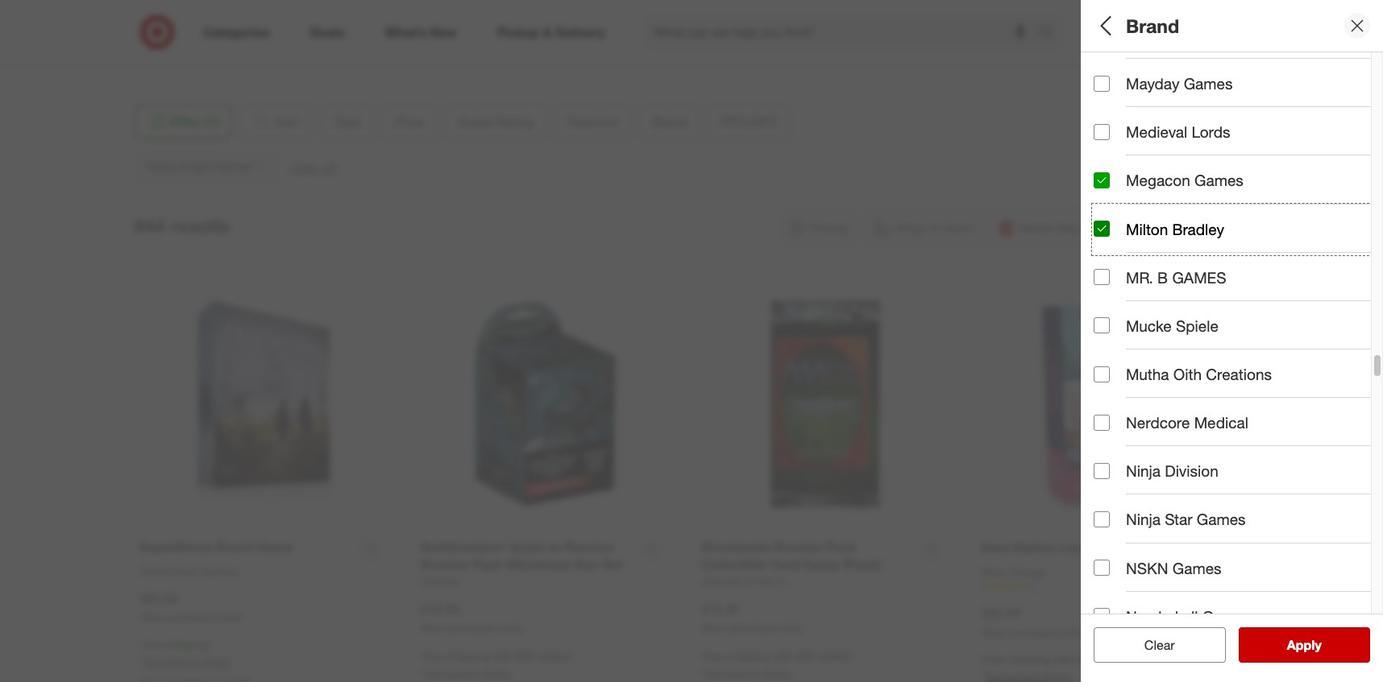 Task type: describe. For each thing, give the bounding box(es) containing it.
featured new
[[1094, 233, 1158, 267]]

milton bradley
[[1126, 220, 1225, 238]]

new
[[1094, 253, 1117, 267]]

2835 commerce park drive fitchburg , wi 53719 us
[[147, 13, 287, 59]]

bradley
[[1173, 220, 1225, 238]]

1
[[1032, 582, 1037, 594]]

games
[[1172, 268, 1227, 287]]

art
[[1120, 310, 1135, 324]]

clear button
[[1094, 628, 1226, 663]]

apply. inside free shipping * * exclusions apply.
[[201, 656, 232, 669]]

orders* for $18.99
[[538, 650, 574, 663]]

0 horizontal spatial games;
[[1128, 84, 1167, 98]]

mr.
[[1126, 268, 1153, 287]]

purchased for $18.99
[[449, 623, 495, 635]]

free for $20.99
[[982, 653, 1004, 667]]

numbskull
[[1126, 608, 1198, 626]]

see
[[1270, 638, 1293, 654]]

$15.95 when purchased online
[[701, 602, 804, 635]]

b
[[1158, 268, 1168, 287]]

apply
[[1287, 638, 1322, 654]]

include
[[1126, 405, 1176, 424]]

purchased for $20.99
[[1010, 627, 1056, 639]]

* down $15.95
[[701, 667, 705, 680]]

ninja division
[[1126, 462, 1219, 481]]

$100
[[1341, 141, 1366, 154]]

see results button
[[1239, 628, 1370, 663]]

* down $84.95 on the left bottom of the page
[[140, 656, 144, 669]]

megacon games
[[1126, 171, 1244, 190]]

Megacon Games checkbox
[[1094, 172, 1110, 189]]

when for $15.95
[[701, 623, 726, 635]]

free for $18.99
[[421, 650, 443, 663]]

price $0  –  $15; $15  –  $25; $25  –  $50; $50  –  $100; $100  –  
[[1094, 120, 1383, 154]]

53719
[[217, 30, 248, 43]]

guest rating button
[[1094, 165, 1383, 222]]

games for megacon games
[[1195, 171, 1244, 190]]

clear for clear
[[1145, 638, 1175, 654]]

lords
[[1192, 123, 1231, 141]]

exclusions apply. button for $18.99
[[425, 666, 512, 682]]

of
[[1207, 405, 1220, 424]]

online for $18.99
[[497, 623, 523, 635]]

medieval
[[1126, 123, 1188, 141]]

ga
[[1373, 84, 1383, 98]]

,
[[194, 30, 197, 43]]

$15.95
[[701, 602, 740, 618]]

1 horizontal spatial games;
[[1198, 84, 1237, 98]]

apply button
[[1239, 628, 1370, 663]]

2
[[1378, 310, 1383, 324]]

online for $15.95
[[778, 623, 804, 635]]

apply. for $15.95
[[762, 667, 793, 680]]

mucke
[[1126, 317, 1172, 335]]

mayday
[[1126, 74, 1180, 93]]

shipping for $18.99
[[446, 650, 489, 663]]

mayday games
[[1126, 74, 1233, 93]]

$35 for $18.99
[[517, 650, 535, 663]]

* down "$18.99"
[[421, 667, 425, 680]]

Mucke Spiele checkbox
[[1094, 318, 1110, 334]]

Nerdcore Medical checkbox
[[1094, 415, 1110, 431]]

games for numbskull games
[[1202, 608, 1251, 626]]

brand for brand
[[1126, 14, 1179, 37]]

century
[[1237, 310, 1278, 324]]

Mutha Oith Creations checkbox
[[1094, 366, 1110, 383]]

fpo/apo
[[1094, 351, 1163, 370]]

$15
[[1149, 141, 1168, 154]]

see results
[[1270, 638, 1339, 654]]

park
[[235, 13, 257, 27]]

1 link
[[982, 581, 1231, 595]]

orders* for $20.99
[[1099, 653, 1135, 667]]

nskn
[[1126, 559, 1169, 578]]

games for mayday games
[[1184, 74, 1233, 93]]

featured
[[1094, 233, 1158, 251]]

guest
[[1094, 182, 1137, 200]]

ninja for ninja division
[[1126, 462, 1161, 481]]

$18.99 when purchased online
[[421, 602, 523, 635]]

mutha oith creations
[[1126, 365, 1272, 384]]

2835
[[147, 13, 172, 27]]

division
[[1165, 462, 1219, 481]]

Ninja Division checkbox
[[1094, 463, 1110, 480]]

trading
[[1297, 84, 1333, 98]]

online for $20.99
[[1058, 627, 1084, 639]]

$50;
[[1249, 141, 1270, 154]]

all
[[1171, 638, 1183, 654]]

brand for brand 0-hr art & technology; 25th century games; 2f-spiele; 2
[[1094, 289, 1138, 308]]

free shipping with $35 orders* * exclusions apply. for $15.95
[[701, 650, 855, 680]]

board
[[1094, 84, 1125, 98]]

spiele
[[1176, 317, 1219, 335]]

$100;
[[1311, 141, 1338, 154]]

oith
[[1174, 365, 1202, 384]]

all
[[1094, 14, 1116, 37]]

exclusions for $18.99
[[425, 667, 479, 680]]

mucke spiele
[[1126, 317, 1219, 335]]

944
[[134, 215, 165, 237]]



Task type: vqa. For each thing, say whether or not it's contained in the screenshot.
Brand inside Brand 0-Hr Art & Technology; 25th Century Games; 2F-Spiele; 2
yes



Task type: locate. For each thing, give the bounding box(es) containing it.
commerce
[[175, 13, 231, 27]]

shipping down $15.95 when purchased online
[[727, 650, 770, 663]]

orders* for $15.95
[[818, 650, 855, 663]]

exclusions apply. button for $15.95
[[705, 666, 793, 682]]

nerdcore medical
[[1126, 414, 1249, 432]]

drive
[[261, 13, 287, 27]]

$15;
[[1125, 141, 1146, 154]]

free down "$18.99"
[[421, 650, 443, 663]]

purchased down $20.99
[[1010, 627, 1056, 639]]

ninja right ninja division option
[[1126, 462, 1161, 481]]

games for nskn games
[[1173, 559, 1222, 578]]

$35 down the $18.99 when purchased online
[[517, 650, 535, 663]]

1 horizontal spatial apply.
[[482, 667, 512, 680]]

guest rating
[[1094, 182, 1189, 200]]

clear left all
[[1136, 638, 1167, 654]]

online
[[217, 612, 243, 624], [497, 623, 523, 635], [778, 623, 804, 635], [1058, 627, 1084, 639]]

games down $25 on the top of page
[[1195, 171, 1244, 190]]

results inside button
[[1297, 638, 1339, 654]]

Milton Bradley checkbox
[[1094, 221, 1110, 237]]

free inside free shipping * * exclusions apply.
[[140, 639, 163, 652]]

online for $84.95
[[217, 612, 243, 624]]

purchased for $15.95
[[729, 623, 775, 635]]

with for $20.99
[[1054, 653, 1074, 667]]

purchased down "$18.99"
[[449, 623, 495, 635]]

free shipping * * exclusions apply.
[[140, 639, 232, 669]]

brand inside brand 0-hr art & technology; 25th century games; 2f-spiele; 2
[[1094, 289, 1138, 308]]

price
[[1094, 120, 1132, 138]]

1 horizontal spatial results
[[1297, 638, 1339, 654]]

2 horizontal spatial apply.
[[762, 667, 793, 680]]

1 horizontal spatial orders*
[[818, 650, 855, 663]]

with down the $18.99 when purchased online
[[493, 650, 513, 663]]

2f-
[[1323, 310, 1340, 324]]

free shipping with $35 orders* * exclusions apply. down $15.95 when purchased online
[[701, 650, 855, 680]]

$35 for $20.99
[[1078, 653, 1096, 667]]

with
[[493, 650, 513, 663], [773, 650, 794, 663], [1054, 653, 1074, 667]]

free shipping with $35 orders*
[[982, 653, 1135, 667]]

filters
[[1121, 14, 1171, 37]]

all filters
[[1094, 14, 1171, 37]]

when for $18.99
[[421, 623, 446, 635]]

when down $20.99
[[982, 627, 1007, 639]]

1 horizontal spatial free shipping with $35 orders* * exclusions apply.
[[701, 650, 855, 680]]

1 free shipping with $35 orders* * exclusions apply. from the left
[[421, 650, 574, 680]]

$20.99
[[982, 605, 1021, 621]]

games; left 2f-
[[1281, 310, 1320, 324]]

NSKN Games checkbox
[[1094, 560, 1110, 576]]

purchased
[[168, 612, 214, 624], [449, 623, 495, 635], [729, 623, 775, 635], [1010, 627, 1056, 639]]

1 vertical spatial results
[[1297, 638, 1339, 654]]

brand inside dialog
[[1126, 14, 1179, 37]]

1 clear from the left
[[1136, 638, 1167, 654]]

apply. for $18.99
[[482, 667, 512, 680]]

Include out of stock checkbox
[[1094, 407, 1110, 423]]

clear
[[1136, 638, 1167, 654], [1145, 638, 1175, 654]]

shipping down $84.95 when purchased online
[[166, 639, 209, 652]]

0 horizontal spatial results
[[170, 215, 230, 237]]

2 ninja from the top
[[1126, 511, 1161, 529]]

results for 944 results
[[170, 215, 230, 237]]

exclusions inside free shipping * * exclusions apply.
[[144, 656, 198, 669]]

$84.95 when purchased online
[[140, 591, 243, 624]]

exclusions apply. button down $15.95 when purchased online
[[705, 666, 793, 682]]

$18.99
[[421, 602, 459, 618]]

exclusions down $84.95 when purchased online
[[144, 656, 198, 669]]

ninja
[[1126, 462, 1161, 481], [1126, 511, 1161, 529]]

games right numbskull
[[1202, 608, 1251, 626]]

apply.
[[201, 656, 232, 669], [482, 667, 512, 680], [762, 667, 793, 680]]

brand 0-hr art & technology; 25th century games; 2f-spiele; 2
[[1094, 289, 1383, 324]]

clear all
[[1136, 638, 1183, 654]]

results
[[170, 215, 230, 237], [1297, 638, 1339, 654]]

brand up "hr"
[[1094, 289, 1138, 308]]

games; right card
[[1198, 84, 1237, 98]]

creations
[[1206, 365, 1272, 384]]

with for $18.99
[[493, 650, 513, 663]]

results for see results
[[1297, 638, 1339, 654]]

1 horizontal spatial with
[[773, 650, 794, 663]]

ninja left star
[[1126, 511, 1161, 529]]

purchased inside $15.95 when purchased online
[[729, 623, 775, 635]]

results right 944
[[170, 215, 230, 237]]

free shipping with $35 orders* * exclusions apply.
[[421, 650, 574, 680], [701, 650, 855, 680]]

shipping for $15.95
[[727, 650, 770, 663]]

when inside $20.99 when purchased online
[[982, 627, 1007, 639]]

free down $84.95 on the left bottom of the page
[[140, 639, 163, 652]]

with for $15.95
[[773, 650, 794, 663]]

$35 down numbskull games option
[[1078, 653, 1096, 667]]

orders*
[[538, 650, 574, 663], [818, 650, 855, 663], [1099, 653, 1135, 667]]

games up lords
[[1184, 74, 1233, 93]]

$35
[[517, 650, 535, 663], [797, 650, 815, 663], [1078, 653, 1096, 667]]

star
[[1165, 511, 1193, 529]]

What can we help you find? suggestions appear below search field
[[645, 15, 1043, 50]]

$84.95
[[140, 591, 179, 607]]

medical
[[1194, 414, 1249, 432]]

apply. down $84.95 when purchased online
[[201, 656, 232, 669]]

1 horizontal spatial exclusions
[[425, 667, 479, 680]]

0 horizontal spatial apply.
[[201, 656, 232, 669]]

shipping down the $18.99 when purchased online
[[446, 650, 489, 663]]

clear inside brand dialog
[[1145, 638, 1175, 654]]

spiele;
[[1340, 310, 1375, 324]]

us
[[147, 46, 163, 59]]

1 vertical spatial brand
[[1094, 289, 1138, 308]]

hr
[[1105, 310, 1117, 324]]

0-
[[1094, 310, 1105, 324]]

exclusions
[[144, 656, 198, 669], [425, 667, 479, 680], [705, 667, 759, 680]]

fpo/apo button
[[1094, 335, 1383, 391]]

games; inside brand 0-hr art & technology; 25th century games; 2f-spiele; 2
[[1281, 310, 1320, 324]]

with down $15.95 when purchased online
[[773, 650, 794, 663]]

mutha
[[1126, 365, 1169, 384]]

purchased for $84.95
[[168, 612, 214, 624]]

games; left card
[[1128, 84, 1167, 98]]

Mayday Games checkbox
[[1094, 76, 1110, 92]]

2 horizontal spatial $35
[[1078, 653, 1096, 667]]

medieval lords
[[1126, 123, 1231, 141]]

2 clear from the left
[[1145, 638, 1175, 654]]

$35 down $15.95 when purchased online
[[797, 650, 815, 663]]

0 vertical spatial results
[[170, 215, 230, 237]]

nskn games
[[1126, 559, 1222, 578]]

brand right all
[[1126, 14, 1179, 37]]

apply. down $15.95 when purchased online
[[762, 667, 793, 680]]

mr. b games
[[1126, 268, 1227, 287]]

0 horizontal spatial exclusions apply. button
[[144, 655, 232, 671]]

numbskull games
[[1126, 608, 1251, 626]]

$20.99 when purchased online
[[982, 605, 1084, 639]]

clear inside all filters dialog
[[1136, 638, 1167, 654]]

games right star
[[1197, 511, 1246, 529]]

purchased up free shipping * * exclusions apply.
[[168, 612, 214, 624]]

when inside the $18.99 when purchased online
[[421, 623, 446, 635]]

shipping down $20.99 when purchased online
[[1007, 653, 1050, 667]]

free shipping with $35 orders* * exclusions apply. down the $18.99 when purchased online
[[421, 650, 574, 680]]

games up the numbskull games
[[1173, 559, 1222, 578]]

2 free shipping with $35 orders* * exclusions apply. from the left
[[701, 650, 855, 680]]

megacon
[[1126, 171, 1190, 190]]

type board games; card games; collectible trading cards; ga
[[1094, 63, 1383, 98]]

free shipping with $35 orders* * exclusions apply. for $18.99
[[421, 650, 574, 680]]

clear for clear all
[[1136, 638, 1167, 654]]

exclusions down $15.95 when purchased online
[[705, 667, 759, 680]]

1 horizontal spatial exclusions apply. button
[[425, 666, 512, 682]]

shipping inside free shipping * * exclusions apply.
[[166, 639, 209, 652]]

0 horizontal spatial exclusions
[[144, 656, 198, 669]]

all filters dialog
[[1081, 0, 1383, 683]]

25th
[[1212, 310, 1234, 324]]

online inside $84.95 when purchased online
[[217, 612, 243, 624]]

exclusions apply. button down $84.95 when purchased online
[[144, 655, 232, 671]]

brand dialog
[[1081, 0, 1383, 683]]

exclusions for $15.95
[[705, 667, 759, 680]]

online inside the $18.99 when purchased online
[[497, 623, 523, 635]]

exclusions down the $18.99 when purchased online
[[425, 667, 479, 680]]

0 vertical spatial brand
[[1126, 14, 1179, 37]]

$50
[[1273, 141, 1291, 154]]

search button
[[1032, 15, 1071, 53]]

$35 for $15.95
[[797, 650, 815, 663]]

with down $20.99 when purchased online
[[1054, 653, 1074, 667]]

when down $84.95 on the left bottom of the page
[[140, 612, 165, 624]]

Ninja Star Games checkbox
[[1094, 512, 1110, 528]]

wi
[[200, 30, 214, 43]]

944 results
[[134, 215, 230, 237]]

clear down numbskull
[[1145, 638, 1175, 654]]

results right see at the bottom right
[[1297, 638, 1339, 654]]

* down $84.95 when purchased online
[[209, 639, 213, 652]]

free down $20.99
[[982, 653, 1004, 667]]

apply. down the $18.99 when purchased online
[[482, 667, 512, 680]]

purchased inside $20.99 when purchased online
[[1010, 627, 1056, 639]]

1 horizontal spatial $35
[[797, 650, 815, 663]]

free for $15.95
[[701, 650, 724, 663]]

1 ninja from the top
[[1126, 462, 1161, 481]]

free down $15.95
[[701, 650, 724, 663]]

purchased inside $84.95 when purchased online
[[168, 612, 214, 624]]

2 horizontal spatial exclusions
[[705, 667, 759, 680]]

when down $15.95
[[701, 623, 726, 635]]

online inside $15.95 when purchased online
[[778, 623, 804, 635]]

Numbskull Games checkbox
[[1094, 609, 1110, 625]]

1 vertical spatial ninja
[[1126, 511, 1161, 529]]

shipping for $20.99
[[1007, 653, 1050, 667]]

out
[[1181, 405, 1203, 424]]

*
[[209, 639, 213, 652], [140, 656, 144, 669], [421, 667, 425, 680], [701, 667, 705, 680]]

0 horizontal spatial with
[[493, 650, 513, 663]]

online inside $20.99 when purchased online
[[1058, 627, 1084, 639]]

0 horizontal spatial free shipping with $35 orders* * exclusions apply.
[[421, 650, 574, 680]]

purchased down $15.95
[[729, 623, 775, 635]]

technology;
[[1148, 310, 1209, 324]]

collectible
[[1240, 84, 1293, 98]]

MR. B GAMES checkbox
[[1094, 269, 1110, 286]]

when
[[140, 612, 165, 624], [421, 623, 446, 635], [701, 623, 726, 635], [982, 627, 1007, 639]]

Medieval Lords checkbox
[[1094, 124, 1110, 140]]

0 vertical spatial ninja
[[1126, 462, 1161, 481]]

2 horizontal spatial games;
[[1281, 310, 1320, 324]]

rating
[[1141, 182, 1189, 200]]

$25
[[1211, 141, 1229, 154]]

card
[[1170, 84, 1195, 98]]

when for $84.95
[[140, 612, 165, 624]]

stock
[[1224, 405, 1262, 424]]

purchased inside the $18.99 when purchased online
[[449, 623, 495, 635]]

when inside $84.95 when purchased online
[[140, 612, 165, 624]]

$0
[[1094, 141, 1106, 154]]

2 horizontal spatial orders*
[[1099, 653, 1135, 667]]

$25;
[[1187, 141, 1208, 154]]

0 horizontal spatial orders*
[[538, 650, 574, 663]]

fitchburg
[[147, 30, 194, 43]]

ninja for ninja star games
[[1126, 511, 1161, 529]]

exclusions apply. button down the $18.99 when purchased online
[[425, 666, 512, 682]]

when inside $15.95 when purchased online
[[701, 623, 726, 635]]

cards;
[[1336, 84, 1369, 98]]

2 horizontal spatial exclusions apply. button
[[705, 666, 793, 682]]

clear all button
[[1094, 628, 1226, 663]]

nerdcore
[[1126, 414, 1190, 432]]

ninja star games
[[1126, 511, 1246, 529]]

when for $20.99
[[982, 627, 1007, 639]]

when down "$18.99"
[[421, 623, 446, 635]]

type
[[1094, 63, 1128, 82]]

0 horizontal spatial $35
[[517, 650, 535, 663]]

free
[[140, 639, 163, 652], [421, 650, 443, 663], [701, 650, 724, 663], [982, 653, 1004, 667]]

2 horizontal spatial with
[[1054, 653, 1074, 667]]



